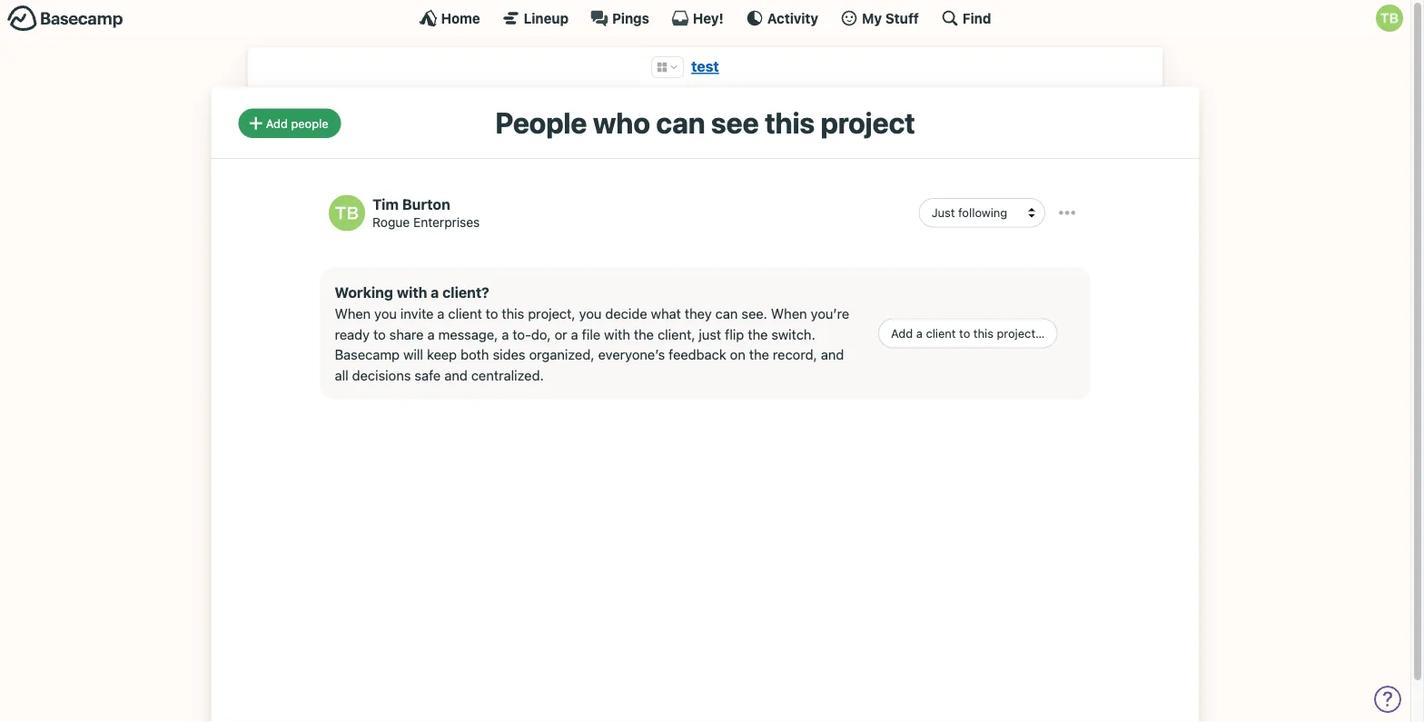 Task type: locate. For each thing, give the bounding box(es) containing it.
can left see
[[656, 105, 705, 139]]

1 vertical spatial add
[[891, 326, 913, 340]]

add a client to this project… link
[[878, 319, 1058, 348]]

1 vertical spatial with
[[604, 326, 630, 342]]

a
[[431, 284, 439, 301], [437, 306, 445, 322], [427, 326, 435, 342], [502, 326, 509, 342], [571, 326, 578, 342], [916, 326, 923, 340]]

and right record,
[[821, 347, 844, 362]]

record,
[[773, 347, 817, 362]]

this left project…
[[974, 326, 994, 340]]

client?
[[443, 284, 489, 301]]

lineup
[[524, 10, 569, 26]]

to
[[486, 306, 498, 322], [373, 326, 386, 342], [959, 326, 970, 340]]

add for add people
[[266, 116, 288, 130]]

who
[[593, 105, 650, 139]]

add for add a client to this project…
[[891, 326, 913, 340]]

share
[[389, 326, 424, 342]]

you up share
[[374, 306, 397, 322]]

0 vertical spatial and
[[821, 347, 844, 362]]

will
[[403, 347, 423, 362]]

project,
[[528, 306, 576, 322]]

you up file
[[579, 306, 602, 322]]

client
[[448, 306, 482, 322], [926, 326, 956, 340]]

to up basecamp
[[373, 326, 386, 342]]

1 horizontal spatial can
[[716, 306, 738, 322]]

2 horizontal spatial this
[[974, 326, 994, 340]]

1 horizontal spatial this
[[765, 105, 815, 139]]

add
[[266, 116, 288, 130], [891, 326, 913, 340]]

keep
[[427, 347, 457, 362]]

1 vertical spatial this
[[502, 306, 524, 322]]

can
[[656, 105, 705, 139], [716, 306, 738, 322]]

can up flip
[[716, 306, 738, 322]]

this right see
[[765, 105, 815, 139]]

everyone's
[[598, 347, 665, 362]]

people who can see this project
[[495, 105, 915, 139]]

1 horizontal spatial client
[[926, 326, 956, 340]]

1 horizontal spatial you
[[579, 306, 602, 322]]

0 vertical spatial with
[[397, 284, 427, 301]]

client,
[[658, 326, 695, 342]]

1 vertical spatial client
[[926, 326, 956, 340]]

main element
[[0, 0, 1411, 35]]

both
[[461, 347, 489, 362]]

0 vertical spatial can
[[656, 105, 705, 139]]

0 vertical spatial client
[[448, 306, 482, 322]]

the right on
[[749, 347, 769, 362]]

1 horizontal spatial with
[[604, 326, 630, 342]]

0 horizontal spatial you
[[374, 306, 397, 322]]

1 horizontal spatial and
[[821, 347, 844, 362]]

with up invite
[[397, 284, 427, 301]]

flip
[[725, 326, 744, 342]]

1 vertical spatial and
[[444, 367, 468, 383]]

1 horizontal spatial add
[[891, 326, 913, 340]]

2 you from the left
[[579, 306, 602, 322]]

2 horizontal spatial to
[[959, 326, 970, 340]]

to left project…
[[959, 326, 970, 340]]

to up the message, at the top of page
[[486, 306, 498, 322]]

switch.
[[772, 326, 816, 342]]

people
[[291, 116, 329, 130]]

invite
[[401, 306, 434, 322]]

0 horizontal spatial when
[[335, 306, 371, 322]]

burton
[[402, 196, 450, 213]]

rogue
[[373, 215, 410, 230]]

2 vertical spatial this
[[974, 326, 994, 340]]

add people link
[[238, 108, 341, 138]]

this
[[765, 105, 815, 139], [502, 306, 524, 322], [974, 326, 994, 340]]

sides
[[493, 347, 526, 362]]

0 vertical spatial add
[[266, 116, 288, 130]]

or
[[555, 326, 567, 342]]

when up switch.
[[771, 306, 807, 322]]

and down keep
[[444, 367, 468, 383]]

my
[[862, 10, 882, 26]]

and
[[821, 347, 844, 362], [444, 367, 468, 383]]

pings button
[[591, 9, 649, 27]]

tim burton rogue enterprises
[[373, 196, 480, 230]]

when
[[335, 306, 371, 322], [771, 306, 807, 322]]

1 vertical spatial can
[[716, 306, 738, 322]]

find button
[[941, 9, 991, 27]]

centralized.
[[471, 367, 544, 383]]

you
[[374, 306, 397, 322], [579, 306, 602, 322]]

0 horizontal spatial this
[[502, 306, 524, 322]]

client left project…
[[926, 326, 956, 340]]

just
[[699, 326, 721, 342]]

the
[[634, 326, 654, 342], [748, 326, 768, 342], [749, 347, 769, 362]]

1 horizontal spatial when
[[771, 306, 807, 322]]

0 horizontal spatial add
[[266, 116, 288, 130]]

0 horizontal spatial client
[[448, 306, 482, 322]]

with down decide
[[604, 326, 630, 342]]

tim burton image
[[1376, 5, 1403, 32]]

switch accounts image
[[7, 5, 124, 33]]

0 horizontal spatial and
[[444, 367, 468, 383]]

this up to- in the left of the page
[[502, 306, 524, 322]]

2 when from the left
[[771, 306, 807, 322]]

0 horizontal spatial with
[[397, 284, 427, 301]]

when up ready
[[335, 306, 371, 322]]

see
[[711, 105, 759, 139]]

on
[[730, 347, 746, 362]]

with
[[397, 284, 427, 301], [604, 326, 630, 342]]

0 vertical spatial this
[[765, 105, 815, 139]]

people
[[495, 105, 587, 139]]

client up the message, at the top of page
[[448, 306, 482, 322]]



Task type: vqa. For each thing, say whether or not it's contained in the screenshot.
You're not subscribed You won't be notified when comments are posted.
no



Task type: describe. For each thing, give the bounding box(es) containing it.
feedback
[[669, 347, 726, 362]]

home link
[[419, 9, 480, 27]]

lineup link
[[502, 9, 569, 27]]

working with a client? when you invite a client to this project, you decide what they can see. when you're ready to share a message, a to-do, or a file with the client, just flip the switch. basecamp will keep both sides organized, everyone's feedback on the record, and all decisions safe and centralized.
[[335, 284, 850, 383]]

activity link
[[746, 9, 819, 27]]

home
[[441, 10, 480, 26]]

this inside working with a client? when you invite a client to this project, you decide what they can see. when you're ready to share a message, a to-do, or a file with the client, just flip the switch. basecamp will keep both sides organized, everyone's feedback on the record, and all decisions safe and centralized.
[[502, 306, 524, 322]]

all
[[335, 367, 349, 383]]

project
[[821, 105, 915, 139]]

ready
[[335, 326, 370, 342]]

file
[[582, 326, 601, 342]]

1 you from the left
[[374, 306, 397, 322]]

1 when from the left
[[335, 306, 371, 322]]

pings
[[612, 10, 649, 26]]

the up the 'everyone's'
[[634, 326, 654, 342]]

tim burton image
[[329, 195, 365, 231]]

do,
[[531, 326, 551, 342]]

stuff
[[885, 10, 919, 26]]

the down see. at right
[[748, 326, 768, 342]]

client inside working with a client? when you invite a client to this project, you decide what they can see. when you're ready to share a message, a to-do, or a file with the client, just flip the switch. basecamp will keep both sides organized, everyone's feedback on the record, and all decisions safe and centralized.
[[448, 306, 482, 322]]

enterprises
[[413, 215, 480, 230]]

you're
[[811, 306, 850, 322]]

hey!
[[693, 10, 724, 26]]

tim
[[373, 196, 399, 213]]

this for add a client to this project…
[[974, 326, 994, 340]]

my stuff button
[[840, 9, 919, 27]]

find
[[963, 10, 991, 26]]

0 horizontal spatial can
[[656, 105, 705, 139]]

to-
[[513, 326, 531, 342]]

1 horizontal spatial to
[[486, 306, 498, 322]]

can inside working with a client? when you invite a client to this project, you decide what they can see. when you're ready to share a message, a to-do, or a file with the client, just flip the switch. basecamp will keep both sides organized, everyone's feedback on the record, and all decisions safe and centralized.
[[716, 306, 738, 322]]

test
[[691, 58, 719, 75]]

safe
[[415, 367, 441, 383]]

add a client to this project…
[[891, 326, 1045, 340]]

message,
[[438, 326, 498, 342]]

decisions
[[352, 367, 411, 383]]

decide
[[605, 306, 647, 322]]

test link
[[691, 58, 719, 75]]

hey! button
[[671, 9, 724, 27]]

organized,
[[529, 347, 595, 362]]

see.
[[742, 306, 768, 322]]

working
[[335, 284, 393, 301]]

this for people who can see this project
[[765, 105, 815, 139]]

basecamp
[[335, 347, 400, 362]]

0 horizontal spatial to
[[373, 326, 386, 342]]

my stuff
[[862, 10, 919, 26]]

add people
[[266, 116, 329, 130]]

they
[[685, 306, 712, 322]]

activity
[[767, 10, 819, 26]]

project…
[[997, 326, 1045, 340]]

what
[[651, 306, 681, 322]]



